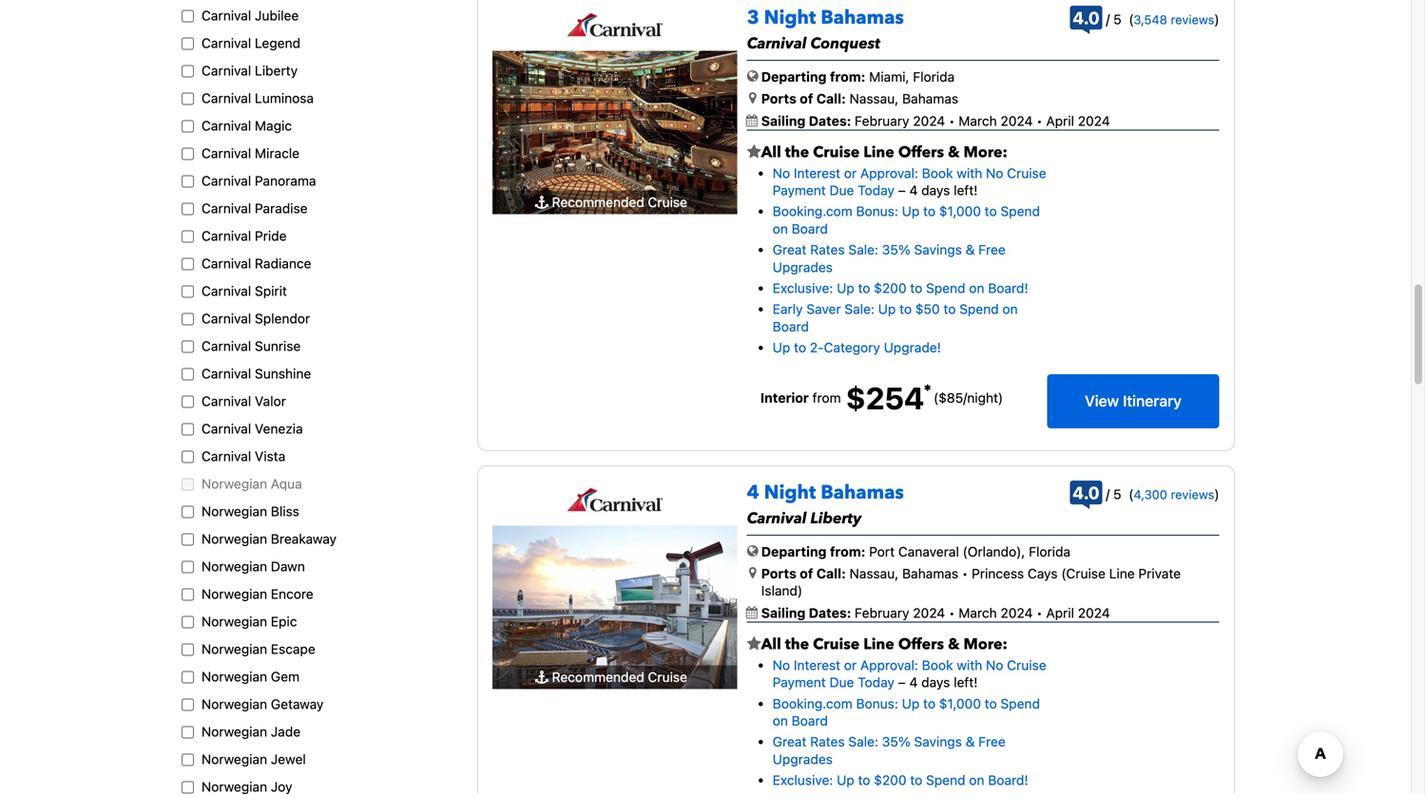 Task type: describe. For each thing, give the bounding box(es) containing it.
4 inside 4 night bahamas carnival liberty
[[747, 480, 759, 506]]

carnival for carnival jubilee
[[202, 7, 251, 23]]

conquest
[[811, 33, 881, 54]]

bonus: for booking.com bonus: up to $1,000 to spend on board great rates sale: 35% savings & free upgrades exclusive: up to $200 to spend on board! early saver sale: up to $50 to spend on board up to 2-category upgrade!
[[856, 204, 899, 219]]

today for 3 night bahamas
[[858, 183, 895, 198]]

carnival radiance
[[202, 256, 311, 271]]

Carnival Venezia checkbox
[[177, 423, 199, 436]]

recommended for 4 night bahamas
[[552, 670, 644, 686]]

princess cays (cruise line private island)
[[761, 566, 1181, 599]]

carnival jubilee
[[202, 7, 299, 23]]

exclusive: for booking.com bonus: up to $1,000 to spend on board great rates sale: 35% savings & free upgrades exclusive: up to $200 to spend on board!
[[773, 773, 833, 789]]

Carnival Magic checkbox
[[177, 120, 199, 132]]

& inside booking.com bonus: up to $1,000 to spend on board great rates sale: 35% savings & free upgrades exclusive: up to $200 to spend on board! early saver sale: up to $50 to spend on board up to 2-category upgrade!
[[966, 242, 975, 258]]

sunshine
[[255, 366, 311, 382]]

spirit
[[255, 283, 287, 299]]

& inside booking.com bonus: up to $1,000 to spend on board great rates sale: 35% savings & free upgrades exclusive: up to $200 to spend on board!
[[966, 735, 975, 750]]

of for 4 night bahamas
[[800, 566, 813, 582]]

days for 4 night bahamas
[[922, 675, 950, 691]]

cays
[[1028, 566, 1058, 582]]

liberty inside 4 night bahamas carnival liberty
[[811, 509, 862, 530]]

all for 4 night bahamas
[[761, 635, 781, 656]]

carnival legend
[[202, 35, 300, 51]]

Norwegian Getaway checkbox
[[177, 699, 199, 712]]

bahamas down miami,
[[902, 91, 959, 107]]

great for booking.com bonus: up to $1,000 to spend on board great rates sale: 35% savings & free upgrades exclusive: up to $200 to spend on board!
[[773, 735, 807, 750]]

norwegian bliss
[[202, 504, 299, 520]]

today for 4 night bahamas
[[858, 675, 895, 691]]

4.0 / 5 ( 3,548 reviews )
[[1073, 8, 1220, 28]]

exclusive: for booking.com bonus: up to $1,000 to spend on board great rates sale: 35% savings & free upgrades exclusive: up to $200 to spend on board! early saver sale: up to $50 to spend on board up to 2-category upgrade!
[[773, 280, 833, 296]]

princess
[[972, 566, 1024, 582]]

nassau, for nassau, bahamas
[[850, 91, 899, 107]]

Carnival Splendor checkbox
[[177, 313, 199, 326]]

february for 3 night bahamas
[[855, 113, 910, 129]]

board! for booking.com bonus: up to $1,000 to spend on board great rates sale: 35% savings & free upgrades exclusive: up to $200 to spend on board! early saver sale: up to $50 to spend on board up to 2-category upgrade!
[[988, 280, 1029, 296]]

rates for booking.com bonus: up to $1,000 to spend on board great rates sale: 35% savings & free upgrades exclusive: up to $200 to spend on board!
[[810, 735, 845, 750]]

$200 for booking.com bonus: up to $1,000 to spend on board great rates sale: 35% savings & free upgrades exclusive: up to $200 to spend on board!
[[874, 773, 907, 789]]

private
[[1139, 566, 1181, 582]]

Carnival Radiance checkbox
[[177, 258, 199, 270]]

canaveral
[[898, 544, 959, 560]]

category
[[824, 340, 880, 356]]

$1,000 for booking.com bonus: up to $1,000 to spend on board great rates sale: 35% savings & free upgrades exclusive: up to $200 to spend on board! early saver sale: up to $50 to spend on board up to 2-category upgrade!
[[939, 204, 981, 219]]

recommended cruise for 3 night bahamas
[[552, 195, 687, 210]]

saver
[[807, 302, 841, 317]]

jade
[[271, 724, 301, 740]]

nassau, bahamas
[[850, 91, 959, 107]]

– 4 days left! for 4 night bahamas
[[895, 675, 978, 691]]

norwegian for norwegian getaway
[[202, 697, 267, 713]]

dawn
[[271, 559, 305, 575]]

paradise
[[255, 200, 308, 216]]

Carnival Sunrise checkbox
[[177, 341, 199, 353]]

1 vertical spatial /
[[963, 390, 967, 406]]

carnival panorama
[[202, 173, 316, 189]]

encore
[[271, 587, 314, 602]]

miami,
[[869, 69, 910, 85]]

norwegian encore
[[202, 587, 314, 602]]

carnival vista
[[202, 449, 285, 464]]

sunrise
[[255, 338, 301, 354]]

norwegian jewel
[[202, 752, 306, 768]]

savings for booking.com bonus: up to $1,000 to spend on board great rates sale: 35% savings & free upgrades exclusive: up to $200 to spend on board!
[[914, 735, 962, 750]]

board for booking.com bonus: up to $1,000 to spend on board great rates sale: 35% savings & free upgrades exclusive: up to $200 to spend on board! early saver sale: up to $50 to spend on board up to 2-category upgrade!
[[792, 221, 828, 237]]

bliss
[[271, 504, 299, 520]]

norwegian escape
[[202, 642, 315, 657]]

3
[[747, 5, 759, 31]]

Norwegian Aqua checkbox
[[177, 479, 199, 491]]

carnival pride
[[202, 228, 287, 244]]

1 vertical spatial florida
[[1029, 544, 1071, 560]]

island)
[[761, 584, 803, 599]]

Norwegian Breakaway checkbox
[[177, 534, 199, 546]]

bonus: for booking.com bonus: up to $1,000 to spend on board great rates sale: 35% savings & free upgrades exclusive: up to $200 to spend on board!
[[856, 696, 899, 712]]

4 night bahamas carnival liberty
[[747, 480, 904, 530]]

norwegian for norwegian bliss
[[202, 504, 267, 520]]

nassau, bahamas •
[[850, 566, 968, 582]]

carnival inside 4 night bahamas carnival liberty
[[747, 509, 807, 530]]

interior from $254
[[760, 380, 924, 417]]

ports for 3 night bahamas
[[761, 91, 797, 107]]

escape
[[271, 642, 315, 657]]

carnival for carnival miracle
[[202, 145, 251, 161]]

carnival liberty image
[[493, 526, 738, 690]]

star image for 3 night bahamas
[[747, 145, 761, 160]]

carnival for carnival luminosa
[[202, 90, 251, 106]]

$200 for booking.com bonus: up to $1,000 to spend on board great rates sale: 35% savings & free upgrades exclusive: up to $200 to spend on board! early saver sale: up to $50 to spend on board up to 2-category upgrade!
[[874, 280, 907, 296]]

(orlando),
[[963, 544, 1025, 560]]

view itinerary link
[[1047, 375, 1220, 429]]

carnival for carnival valor
[[202, 394, 251, 409]]

due for 3 night bahamas
[[830, 183, 854, 198]]

miracle
[[255, 145, 300, 161]]

1 vertical spatial sale:
[[845, 302, 875, 317]]

carnival sunrise
[[202, 338, 301, 354]]

globe image
[[747, 69, 759, 83]]

norwegian epic
[[202, 614, 297, 630]]

bahamas inside 3 night bahamas carnival conquest
[[821, 5, 904, 31]]

recommended for 3 night bahamas
[[552, 195, 644, 210]]

departing from: miami, florida
[[761, 69, 955, 85]]

jubilee
[[255, 7, 299, 23]]

magic
[[255, 118, 292, 133]]

carnival magic
[[202, 118, 292, 133]]

or for 3 night bahamas
[[844, 165, 857, 181]]

carnival liberty
[[202, 63, 298, 78]]

globe image
[[747, 545, 759, 558]]

upgrade!
[[884, 340, 941, 356]]

early
[[773, 302, 803, 317]]

carnival luminosa
[[202, 90, 314, 106]]

5 for 3 night bahamas
[[1114, 12, 1122, 27]]

4.0 / 5 ( 4,300 reviews )
[[1073, 483, 1220, 504]]

(cruise
[[1061, 566, 1106, 582]]

vista
[[255, 449, 285, 464]]

itinerary
[[1123, 392, 1182, 411]]

board! for booking.com bonus: up to $1,000 to spend on board great rates sale: 35% savings & free upgrades exclusive: up to $200 to spend on board!
[[988, 773, 1029, 789]]

norwegian dawn
[[202, 559, 305, 575]]

carnival for carnival legend
[[202, 35, 251, 51]]

4.0 for 3 night bahamas
[[1073, 8, 1100, 28]]

pride
[[255, 228, 287, 244]]

dates: for 4 night bahamas
[[809, 606, 851, 621]]

bahamas inside 4 night bahamas carnival liberty
[[821, 480, 904, 506]]

call: for 3 night bahamas
[[817, 91, 846, 107]]

upgrades for booking.com bonus: up to $1,000 to spend on board great rates sale: 35% savings & free upgrades exclusive: up to $200 to spend on board!
[[773, 752, 833, 768]]

3,548 reviews link
[[1134, 12, 1215, 27]]

norwegian jade
[[202, 724, 301, 740]]

carnival for carnival liberty
[[202, 63, 251, 78]]

great rates sale: 35% savings & free upgrades link for 3 night bahamas
[[773, 242, 1006, 275]]

the for 3 night bahamas
[[785, 142, 809, 163]]

aqua
[[271, 476, 302, 492]]

norwegian gem
[[202, 669, 300, 685]]

ports for 4 night bahamas
[[761, 566, 797, 582]]

night for 3
[[764, 5, 816, 31]]

Carnival Miracle checkbox
[[177, 148, 199, 160]]

february 2024 • march 2024 • april 2024 for 4 night bahamas
[[855, 606, 1110, 621]]

4 for 3 night bahamas
[[910, 183, 918, 198]]

norwegian aqua
[[202, 476, 302, 492]]

($85
[[934, 390, 963, 406]]

no interest or approval: book with no cruise payment due today link for 3 night bahamas
[[773, 165, 1047, 198]]

epic
[[271, 614, 297, 630]]

2-
[[810, 340, 824, 356]]

carnival for carnival splendor
[[202, 311, 251, 326]]

carnival paradise
[[202, 200, 308, 216]]

recommended cruise for 4 night bahamas
[[552, 670, 687, 686]]

legend
[[255, 35, 300, 51]]

from
[[813, 390, 841, 406]]

Norwegian Encore checkbox
[[177, 589, 199, 601]]

night)
[[967, 390, 1003, 406]]

) for 3 night bahamas
[[1215, 12, 1220, 27]]

carnival spirit
[[202, 283, 287, 299]]

board for booking.com bonus: up to $1,000 to spend on board great rates sale: 35% savings & free upgrades exclusive: up to $200 to spend on board!
[[792, 714, 828, 729]]

– 4 days left! for 3 night bahamas
[[895, 183, 978, 198]]

( for 3 night bahamas
[[1129, 12, 1134, 27]]

line for 4 night bahamas
[[864, 635, 895, 656]]

3 night bahamas carnival conquest
[[747, 5, 904, 54]]

payment for 4 night bahamas
[[773, 675, 826, 691]]

35% for booking.com bonus: up to $1,000 to spend on board great rates sale: 35% savings & free upgrades exclusive: up to $200 to spend on board!
[[882, 735, 911, 750]]

carnival valor
[[202, 394, 286, 409]]

upgrades for booking.com bonus: up to $1,000 to spend on board great rates sale: 35% savings & free upgrades exclusive: up to $200 to spend on board! early saver sale: up to $50 to spend on board up to 2-category upgrade!
[[773, 259, 833, 275]]

call: for 4 night bahamas
[[817, 566, 846, 582]]

of for 3 night bahamas
[[800, 91, 813, 107]]

carnival for carnival pride
[[202, 228, 251, 244]]

panorama
[[255, 173, 316, 189]]

Carnival Luminosa checkbox
[[177, 93, 199, 105]]

view itinerary
[[1085, 392, 1182, 411]]

booking.com bonus: up to $1,000 to spend on board great rates sale: 35% savings & free upgrades exclusive: up to $200 to spend on board! early saver sale: up to $50 to spend on board up to 2-category upgrade!
[[773, 204, 1040, 356]]

the for 4 night bahamas
[[785, 635, 809, 656]]

norwegian for norwegian jade
[[202, 724, 267, 740]]

carnival inside 3 night bahamas carnival conquest
[[747, 33, 807, 54]]

carnival for carnival vista
[[202, 449, 251, 464]]

no interest or approval: book with no cruise payment due today for 4 night bahamas
[[773, 658, 1047, 691]]

carnival conquest image
[[493, 51, 738, 214]]

0 vertical spatial liberty
[[255, 63, 298, 78]]

– for 4 night bahamas
[[898, 675, 906, 691]]

4 for 4 night bahamas
[[910, 675, 918, 691]]



Task type: locate. For each thing, give the bounding box(es) containing it.
$200 inside booking.com bonus: up to $1,000 to spend on board great rates sale: 35% savings & free upgrades exclusive: up to $200 to spend on board!
[[874, 773, 907, 789]]

– 4 days left!
[[895, 183, 978, 198], [895, 675, 978, 691]]

0 horizontal spatial liberty
[[255, 63, 298, 78]]

1 recommended cruise from the top
[[552, 195, 687, 210]]

norwegian for norwegian jewel
[[202, 752, 267, 768]]

2 no interest or approval: book with no cruise payment due today from the top
[[773, 658, 1047, 691]]

2 vertical spatial line
[[864, 635, 895, 656]]

$200 inside booking.com bonus: up to $1,000 to spend on board great rates sale: 35% savings & free upgrades exclusive: up to $200 to spend on board! early saver sale: up to $50 to spend on board up to 2-category upgrade!
[[874, 280, 907, 296]]

– 4 days left! up booking.com bonus: up to $1,000 to spend on board great rates sale: 35% savings & free upgrades exclusive: up to $200 to spend on board! early saver sale: up to $50 to spend on board up to 2-category upgrade!
[[895, 183, 978, 198]]

2 nassau, from the top
[[850, 566, 899, 582]]

1 vertical spatial departing
[[761, 544, 827, 560]]

Carnival Liberty checkbox
[[177, 65, 199, 77]]

2 vertical spatial sale:
[[849, 735, 879, 750]]

0 vertical spatial all
[[761, 142, 781, 163]]

board!
[[988, 280, 1029, 296], [988, 773, 1029, 789]]

today up booking.com bonus: up to $1,000 to spend on board great rates sale: 35% savings & free upgrades exclusive: up to $200 to spend on board! early saver sale: up to $50 to spend on board up to 2-category upgrade!
[[858, 183, 895, 198]]

35% inside booking.com bonus: up to $1,000 to spend on board great rates sale: 35% savings & free upgrades exclusive: up to $200 to spend on board! early saver sale: up to $50 to spend on board up to 2-category upgrade!
[[882, 242, 911, 258]]

5 inside 4.0 / 5 ( 3,548 reviews )
[[1114, 12, 1122, 27]]

2 $200 from the top
[[874, 773, 907, 789]]

offers down nassau, bahamas •
[[898, 635, 944, 656]]

1 carnival cruise line image from the top
[[567, 12, 664, 37]]

florida up "cays"
[[1029, 544, 1071, 560]]

0 vertical spatial $200
[[874, 280, 907, 296]]

line inside princess cays (cruise line private island)
[[1109, 566, 1135, 582]]

carnival down carnival legend
[[202, 63, 251, 78]]

call: down departing from: miami, florida
[[817, 91, 846, 107]]

0 vertical spatial with
[[957, 165, 983, 181]]

1 with from the top
[[957, 165, 983, 181]]

3,548
[[1134, 12, 1168, 27]]

ports of call: up the island)
[[761, 566, 846, 582]]

sale: for booking.com bonus: up to $1,000 to spend on board great rates sale: 35% savings & free upgrades exclusive: up to $200 to spend on board!
[[849, 735, 879, 750]]

1 horizontal spatial liberty
[[811, 509, 862, 530]]

1 sailing from the top
[[761, 113, 806, 129]]

( inside 4.0 / 5 ( 3,548 reviews )
[[1129, 12, 1134, 27]]

carnival up "carnival valor"
[[202, 366, 251, 382]]

2 night from the top
[[764, 480, 816, 506]]

0 vertical spatial bonus:
[[856, 204, 899, 219]]

interior
[[760, 390, 809, 406]]

board inside booking.com bonus: up to $1,000 to spend on board great rates sale: 35% savings & free upgrades exclusive: up to $200 to spend on board!
[[792, 714, 828, 729]]

board! inside booking.com bonus: up to $1,000 to spend on board great rates sale: 35% savings & free upgrades exclusive: up to $200 to spend on board!
[[988, 773, 1029, 789]]

sailing for 4 night bahamas
[[761, 606, 806, 621]]

savings inside booking.com bonus: up to $1,000 to spend on board great rates sale: 35% savings & free upgrades exclusive: up to $200 to spend on board!
[[914, 735, 962, 750]]

reviews for 4 night bahamas
[[1171, 488, 1215, 502]]

2 norwegian from the top
[[202, 504, 267, 520]]

norwegian for norwegian gem
[[202, 669, 267, 685]]

booking.com inside booking.com bonus: up to $1,000 to spend on board great rates sale: 35% savings & free upgrades exclusive: up to $200 to spend on board! early saver sale: up to $50 to spend on board up to 2-category upgrade!
[[773, 204, 853, 219]]

2 35% from the top
[[882, 735, 911, 750]]

april for 3 night bahamas
[[1046, 113, 1074, 129]]

anchor image
[[535, 196, 548, 209], [535, 671, 548, 685]]

1 dates: from the top
[[809, 113, 851, 129]]

ports of call: for 4 night bahamas
[[761, 566, 846, 582]]

0 vertical spatial reviews
[[1171, 12, 1215, 27]]

1 interest from the top
[[794, 165, 841, 181]]

departing
[[761, 69, 827, 85], [761, 544, 827, 560]]

Norwegian Bliss checkbox
[[177, 506, 199, 519]]

1 no interest or approval: book with no cruise payment due today from the top
[[773, 165, 1047, 198]]

approval: for 3 night bahamas
[[860, 165, 919, 181]]

0 vertical spatial all the cruise line offers & more:
[[761, 142, 1008, 163]]

line down nassau, bahamas •
[[864, 635, 895, 656]]

0 vertical spatial board!
[[988, 280, 1029, 296]]

2 left! from the top
[[954, 675, 978, 691]]

1 vertical spatial board
[[773, 319, 809, 335]]

days
[[922, 183, 950, 198], [922, 675, 950, 691]]

5 inside 4.0 / 5 ( 4,300 reviews )
[[1114, 487, 1122, 503]]

carnival down carnival pride
[[202, 256, 251, 271]]

4.0 for 4 night bahamas
[[1073, 483, 1100, 504]]

0 vertical spatial from:
[[830, 69, 866, 85]]

norwegian for norwegian breakaway
[[202, 531, 267, 547]]

norwegian for norwegian aqua
[[202, 476, 267, 492]]

upgrades
[[773, 259, 833, 275], [773, 752, 833, 768]]

2 departing from the top
[[761, 544, 827, 560]]

1 $1,000 from the top
[[939, 204, 981, 219]]

1 vertical spatial february 2024 • march 2024 • april 2024
[[855, 606, 1110, 621]]

early saver sale: up to $50 to spend on board link
[[773, 302, 1018, 335]]

port
[[869, 544, 895, 560]]

0 vertical spatial ports of call:
[[761, 91, 846, 107]]

0 vertical spatial days
[[922, 183, 950, 198]]

february 2024 • march 2024 • april 2024 for 3 night bahamas
[[855, 113, 1110, 129]]

($85 / night)
[[934, 390, 1003, 406]]

no interest or approval: book with no cruise payment due today link for 4 night bahamas
[[773, 658, 1047, 691]]

1 vertical spatial from:
[[830, 544, 866, 560]]

1 vertical spatial great rates sale: 35% savings & free upgrades link
[[773, 735, 1006, 768]]

2 payment from the top
[[773, 675, 826, 691]]

1 vertical spatial – 4 days left!
[[895, 675, 978, 691]]

1 vertical spatial map marker image
[[749, 567, 757, 580]]

liberty up departing from: port canaveral (orlando), florida
[[811, 509, 862, 530]]

0 vertical spatial calendar image
[[746, 114, 758, 127]]

Norwegian Gem checkbox
[[177, 672, 199, 684]]

departing up the island)
[[761, 544, 827, 560]]

days for 3 night bahamas
[[922, 183, 950, 198]]

1 ports from the top
[[761, 91, 797, 107]]

1 vertical spatial 4
[[747, 480, 759, 506]]

carnival cruise line image
[[567, 12, 664, 37], [567, 488, 664, 513]]

2 dates: from the top
[[809, 606, 851, 621]]

norwegian up norwegian epic
[[202, 587, 267, 602]]

rates inside booking.com bonus: up to $1,000 to spend on board great rates sale: 35% savings & free upgrades exclusive: up to $200 to spend on board!
[[810, 735, 845, 750]]

2 call: from the top
[[817, 566, 846, 582]]

no interest or approval: book with no cruise payment due today for 3 night bahamas
[[773, 165, 1047, 198]]

line for 3 night bahamas
[[864, 142, 895, 163]]

–
[[898, 183, 906, 198], [898, 675, 906, 691]]

ports up the island)
[[761, 566, 797, 582]]

2 february 2024 • march 2024 • april 2024 from the top
[[855, 606, 1110, 621]]

carnival right "carnival spirit" checkbox
[[202, 283, 251, 299]]

recommended cruise
[[552, 195, 687, 210], [552, 670, 687, 686]]

norwegian for norwegian encore
[[202, 587, 267, 602]]

booking.com bonus: up to $1,000 to spend on board great rates sale: 35% savings & free upgrades exclusive: up to $200 to spend on board!
[[773, 696, 1040, 789]]

norwegian up norwegian jewel
[[202, 724, 267, 740]]

splendor
[[255, 311, 310, 326]]

2 all the cruise line offers & more: from the top
[[761, 635, 1008, 656]]

3 norwegian from the top
[[202, 531, 267, 547]]

1 vertical spatial dates:
[[809, 606, 851, 621]]

1 book from the top
[[922, 165, 953, 181]]

carnival for carnival sunrise
[[202, 338, 251, 354]]

carnival for carnival sunshine
[[202, 366, 251, 382]]

carnival up carnival venezia
[[202, 394, 251, 409]]

reviews inside 4.0 / 5 ( 3,548 reviews )
[[1171, 12, 1215, 27]]

no interest or approval: book with no cruise payment due today link up booking.com bonus: up to $1,000 to spend on board great rates sale: 35% savings & free upgrades exclusive: up to $200 to spend on board!
[[773, 658, 1047, 691]]

carnival down the carnival magic
[[202, 145, 251, 161]]

all the cruise line offers & more: down nassau, bahamas •
[[761, 635, 1008, 656]]

carnival for carnival spirit
[[202, 283, 251, 299]]

nassau, down miami,
[[850, 91, 899, 107]]

Norwegian Jewel checkbox
[[177, 754, 199, 767]]

1 no interest or approval: book with no cruise payment due today link from the top
[[773, 165, 1047, 198]]

more: for 4 night bahamas
[[964, 635, 1008, 656]]

night inside 4 night bahamas carnival liberty
[[764, 480, 816, 506]]

0 vertical spatial or
[[844, 165, 857, 181]]

norwegian for norwegian dawn
[[202, 559, 267, 575]]

carnival splendor
[[202, 311, 310, 326]]

1 vertical spatial call:
[[817, 566, 846, 582]]

1 vertical spatial sailing dates:
[[761, 606, 855, 621]]

bonus: inside booking.com bonus: up to $1,000 to spend on board great rates sale: 35% savings & free upgrades exclusive: up to $200 to spend on board!
[[856, 696, 899, 712]]

map marker image down globe icon
[[749, 91, 757, 105]]

) inside 4.0 / 5 ( 3,548 reviews )
[[1215, 12, 1220, 27]]

1 vertical spatial days
[[922, 675, 950, 691]]

2 with from the top
[[957, 658, 983, 674]]

bonus: inside booking.com bonus: up to $1,000 to spend on board great rates sale: 35% savings & free upgrades exclusive: up to $200 to spend on board! early saver sale: up to $50 to spend on board up to 2-category upgrade!
[[856, 204, 899, 219]]

1 vertical spatial )
[[1215, 487, 1220, 503]]

no interest or approval: book with no cruise payment due today up booking.com bonus: up to $1,000 to spend on board great rates sale: 35% savings & free upgrades exclusive: up to $200 to spend on board!
[[773, 658, 1047, 691]]

1 vertical spatial calendar image
[[746, 607, 758, 619]]

0 vertical spatial approval:
[[860, 165, 919, 181]]

1 vertical spatial reviews
[[1171, 488, 1215, 502]]

calendar image down globe image
[[746, 607, 758, 619]]

left! for 4 night bahamas
[[954, 675, 978, 691]]

2 board! from the top
[[988, 773, 1029, 789]]

book for 4 night bahamas
[[922, 658, 953, 674]]

2 april from the top
[[1046, 606, 1074, 621]]

2 or from the top
[[844, 658, 857, 674]]

of down departing from: miami, florida
[[800, 91, 813, 107]]

0 vertical spatial 35%
[[882, 242, 911, 258]]

up to 2-category upgrade! link
[[773, 340, 941, 356]]

carnival up globe image
[[747, 509, 807, 530]]

due for 4 night bahamas
[[830, 675, 854, 691]]

sailing down the island)
[[761, 606, 806, 621]]

0 vertical spatial of
[[800, 91, 813, 107]]

1 vertical spatial with
[[957, 658, 983, 674]]

0 vertical spatial booking.com bonus: up to $1,000 to spend on board link
[[773, 204, 1040, 237]]

norwegian down norwegian aqua
[[202, 504, 267, 520]]

today up booking.com bonus: up to $1,000 to spend on board great rates sale: 35% savings & free upgrades exclusive: up to $200 to spend on board!
[[858, 675, 895, 691]]

Norwegian Dawn checkbox
[[177, 561, 199, 574]]

1 vertical spatial sailing
[[761, 606, 806, 621]]

1 left! from the top
[[954, 183, 978, 198]]

0 vertical spatial more:
[[964, 142, 1008, 163]]

2 – 4 days left! from the top
[[895, 675, 978, 691]]

norwegian breakaway
[[202, 531, 337, 547]]

asterisk image
[[924, 384, 931, 392]]

1 approval: from the top
[[860, 165, 919, 181]]

0 vertical spatial great
[[773, 242, 807, 258]]

1 board! from the top
[[988, 280, 1029, 296]]

due
[[830, 183, 854, 198], [830, 675, 854, 691]]

great rates sale: 35% savings & free upgrades link for 4 night bahamas
[[773, 735, 1006, 768]]

recommended
[[552, 195, 644, 210], [552, 670, 644, 686]]

savings
[[914, 242, 962, 258], [914, 735, 962, 750]]

spend
[[1001, 204, 1040, 219], [926, 280, 966, 296], [960, 302, 999, 317], [1001, 696, 1040, 712], [926, 773, 966, 789]]

exclusive: up to $200 to spend on board! link for 4 night bahamas
[[773, 773, 1029, 789]]

2 days from the top
[[922, 675, 950, 691]]

0 vertical spatial no interest or approval: book with no cruise payment due today
[[773, 165, 1047, 198]]

anchor image for 4 night bahamas
[[535, 671, 548, 685]]

Carnival Spirit checkbox
[[177, 286, 199, 298]]

0 vertical spatial great rates sale: 35% savings & free upgrades link
[[773, 242, 1006, 275]]

book up booking.com bonus: up to $1,000 to spend on board great rates sale: 35% savings & free upgrades exclusive: up to $200 to spend on board!
[[922, 658, 953, 674]]

from: left the port
[[830, 544, 866, 560]]

4,300
[[1134, 488, 1168, 502]]

carnival up carnival pride
[[202, 200, 251, 216]]

0 vertical spatial /
[[1106, 12, 1110, 27]]

/ for 3 night bahamas
[[1106, 12, 1110, 27]]

carnival miracle
[[202, 145, 300, 161]]

0 vertical spatial booking.com
[[773, 204, 853, 219]]

1 great rates sale: 35% savings & free upgrades link from the top
[[773, 242, 1006, 275]]

1 vertical spatial of
[[800, 566, 813, 582]]

1 vertical spatial –
[[898, 675, 906, 691]]

1 vertical spatial rates
[[810, 735, 845, 750]]

ports of call:
[[761, 91, 846, 107], [761, 566, 846, 582]]

map marker image
[[749, 91, 757, 105], [749, 567, 757, 580]]

1 departing from the top
[[761, 69, 827, 85]]

upgrades inside booking.com bonus: up to $1,000 to spend on board great rates sale: 35% savings & free upgrades exclusive: up to $200 to spend on board!
[[773, 752, 833, 768]]

or up booking.com bonus: up to $1,000 to spend on board great rates sale: 35% savings & free upgrades exclusive: up to $200 to spend on board!
[[844, 658, 857, 674]]

2 great from the top
[[773, 735, 807, 750]]

great inside booking.com bonus: up to $1,000 to spend on board great rates sale: 35% savings & free upgrades exclusive: up to $200 to spend on board!
[[773, 735, 807, 750]]

9 norwegian from the top
[[202, 697, 267, 713]]

florida up nassau, bahamas
[[913, 69, 955, 85]]

2 interest from the top
[[794, 658, 841, 674]]

5
[[1114, 12, 1122, 27], [1114, 487, 1122, 503]]

no interest or approval: book with no cruise payment due today link down nassau, bahamas
[[773, 165, 1047, 198]]

1 vertical spatial free
[[979, 735, 1006, 750]]

star image down globe icon
[[747, 145, 761, 160]]

carnival up carnival miracle at the top left
[[202, 118, 251, 133]]

carnival down carnival miracle at the top left
[[202, 173, 251, 189]]

gem
[[271, 669, 300, 685]]

sailing dates: for 3 night bahamas
[[761, 113, 855, 129]]

1 payment from the top
[[773, 183, 826, 198]]

no
[[773, 165, 790, 181], [986, 165, 1004, 181], [773, 658, 790, 674], [986, 658, 1004, 674]]

0 vertical spatial april
[[1046, 113, 1074, 129]]

1 ( from the top
[[1129, 12, 1134, 27]]

norwegian getaway
[[202, 697, 324, 713]]

1 exclusive: up to $200 to spend on board! link from the top
[[773, 280, 1029, 296]]

with
[[957, 165, 983, 181], [957, 658, 983, 674]]

2 exclusive: from the top
[[773, 773, 833, 789]]

1 or from the top
[[844, 165, 857, 181]]

1 vertical spatial offers
[[898, 635, 944, 656]]

0 vertical spatial savings
[[914, 242, 962, 258]]

) right the 4,300
[[1215, 487, 1220, 503]]

2 anchor image from the top
[[535, 671, 548, 685]]

exclusive: inside booking.com bonus: up to $1,000 to spend on board great rates sale: 35% savings & free upgrades exclusive: up to $200 to spend on board!
[[773, 773, 833, 789]]

2 vertical spatial 4
[[910, 675, 918, 691]]

2 exclusive: up to $200 to spend on board! link from the top
[[773, 773, 1029, 789]]

rates inside booking.com bonus: up to $1,000 to spend on board great rates sale: 35% savings & free upgrades exclusive: up to $200 to spend on board! early saver sale: up to $50 to spend on board up to 2-category upgrade!
[[810, 242, 845, 258]]

1 vertical spatial savings
[[914, 735, 962, 750]]

getaway
[[271, 697, 324, 713]]

february down nassau, bahamas
[[855, 113, 910, 129]]

dates: down departing from: miami, florida
[[809, 113, 851, 129]]

norwegian down norwegian gem on the bottom left
[[202, 697, 267, 713]]

map marker image for 3 night bahamas
[[749, 91, 757, 105]]

Norwegian Joy checkbox
[[177, 782, 199, 794]]

night for 4
[[764, 480, 816, 506]]

2 savings from the top
[[914, 735, 962, 750]]

sailing dates: down the island)
[[761, 606, 855, 621]]

1 booking.com bonus: up to $1,000 to spend on board link from the top
[[773, 204, 1040, 237]]

1 vertical spatial book
[[922, 658, 953, 674]]

2 ports of call: from the top
[[761, 566, 846, 582]]

all the cruise line offers & more: for 4 night bahamas
[[761, 635, 1008, 656]]

2 sailing from the top
[[761, 606, 806, 621]]

february 2024 • march 2024 • april 2024 down princess cays (cruise line private island)
[[855, 606, 1110, 621]]

offers down nassau, bahamas
[[898, 142, 944, 163]]

ports of call: for 3 night bahamas
[[761, 91, 846, 107]]

call: down 4 night bahamas carnival liberty
[[817, 566, 846, 582]]

Carnival Vista checkbox
[[177, 451, 199, 463]]

1 recommended from the top
[[552, 195, 644, 210]]

1 vertical spatial the
[[785, 635, 809, 656]]

map marker image down globe image
[[749, 567, 757, 580]]

2 upgrades from the top
[[773, 752, 833, 768]]

1 4.0 from the top
[[1073, 8, 1100, 28]]

with for 3 night bahamas
[[957, 165, 983, 181]]

great rates sale: 35% savings & free upgrades link
[[773, 242, 1006, 275], [773, 735, 1006, 768]]

up
[[902, 204, 920, 219], [837, 280, 855, 296], [878, 302, 896, 317], [773, 340, 790, 356], [902, 696, 920, 712], [837, 773, 855, 789]]

carnival up norwegian aqua
[[202, 449, 251, 464]]

0 vertical spatial 4.0
[[1073, 8, 1100, 28]]

0 vertical spatial the
[[785, 142, 809, 163]]

1 vertical spatial approval:
[[860, 658, 919, 674]]

carnival for carnival panorama
[[202, 173, 251, 189]]

35% inside booking.com bonus: up to $1,000 to spend on board great rates sale: 35% savings & free upgrades exclusive: up to $200 to spend on board!
[[882, 735, 911, 750]]

free inside booking.com bonus: up to $1,000 to spend on board great rates sale: 35% savings & free upgrades exclusive: up to $200 to spend on board!
[[979, 735, 1006, 750]]

0 vertical spatial sailing dates:
[[761, 113, 855, 129]]

of up the island)
[[800, 566, 813, 582]]

0 vertical spatial interest
[[794, 165, 841, 181]]

booking.com for booking.com bonus: up to $1,000 to spend on board great rates sale: 35% savings & free upgrades exclusive: up to $200 to spend on board!
[[773, 696, 853, 712]]

0 vertical spatial offers
[[898, 142, 944, 163]]

from: down the conquest on the right top
[[830, 69, 866, 85]]

carnival up carnival liberty at the top of the page
[[202, 35, 251, 51]]

4 up globe image
[[747, 480, 759, 506]]

– up booking.com bonus: up to $1,000 to spend on board great rates sale: 35% savings & free upgrades exclusive: up to $200 to spend on board! early saver sale: up to $50 to spend on board up to 2-category upgrade!
[[898, 183, 906, 198]]

nassau, for nassau, bahamas •
[[850, 566, 899, 582]]

approval: down nassau, bahamas
[[860, 165, 919, 181]]

exclusive:
[[773, 280, 833, 296], [773, 773, 833, 789]]

$254
[[846, 380, 924, 417]]

1 – from the top
[[898, 183, 906, 198]]

radiance
[[255, 256, 311, 271]]

all
[[761, 142, 781, 163], [761, 635, 781, 656]]

2 ) from the top
[[1215, 487, 1220, 503]]

/ inside 4.0 / 5 ( 3,548 reviews )
[[1106, 12, 1110, 27]]

0 vertical spatial florida
[[913, 69, 955, 85]]

1 vertical spatial board!
[[988, 773, 1029, 789]]

2 recommended from the top
[[552, 670, 644, 686]]

1 map marker image from the top
[[749, 91, 757, 105]]

line left the private
[[1109, 566, 1135, 582]]

star image for 4 night bahamas
[[747, 637, 761, 652]]

reviews inside 4.0 / 5 ( 4,300 reviews )
[[1171, 488, 1215, 502]]

1 vertical spatial interest
[[794, 658, 841, 674]]

carnival up carnival legend
[[202, 7, 251, 23]]

$1,000 inside booking.com bonus: up to $1,000 to spend on board great rates sale: 35% savings & free upgrades exclusive: up to $200 to spend on board!
[[939, 696, 981, 712]]

) for 4 night bahamas
[[1215, 487, 1220, 503]]

1 vertical spatial $1,000
[[939, 696, 981, 712]]

0 vertical spatial dates:
[[809, 113, 851, 129]]

4
[[910, 183, 918, 198], [747, 480, 759, 506], [910, 675, 918, 691]]

2 reviews from the top
[[1171, 488, 1215, 502]]

from: for 3 night bahamas
[[830, 69, 866, 85]]

2 due from the top
[[830, 675, 854, 691]]

0 vertical spatial board
[[792, 221, 828, 237]]

( for 4 night bahamas
[[1129, 487, 1134, 503]]

carnival for carnival venezia
[[202, 421, 251, 437]]

march for 4 night bahamas
[[959, 606, 997, 621]]

calendar image for 4 night bahamas
[[746, 607, 758, 619]]

Carnival Sunshine checkbox
[[177, 368, 199, 381]]

0 vertical spatial –
[[898, 183, 906, 198]]

carnival for carnival paradise
[[202, 200, 251, 216]]

norwegian for norwegian escape
[[202, 642, 267, 657]]

interest
[[794, 165, 841, 181], [794, 658, 841, 674]]

sailing dates: for 4 night bahamas
[[761, 606, 855, 621]]

carnival down carnival spirit
[[202, 311, 251, 326]]

carnival venezia
[[202, 421, 303, 437]]

ports down departing from: miami, florida
[[761, 91, 797, 107]]

2 $1,000 from the top
[[939, 696, 981, 712]]

call:
[[817, 91, 846, 107], [817, 566, 846, 582]]

norwegian down norwegian epic
[[202, 642, 267, 657]]

6 norwegian from the top
[[202, 614, 267, 630]]

/ for 4 night bahamas
[[1106, 487, 1110, 503]]

all the cruise line offers & more: down nassau, bahamas
[[761, 142, 1008, 163]]

1 due from the top
[[830, 183, 854, 198]]

1 vertical spatial all
[[761, 635, 781, 656]]

days up booking.com bonus: up to $1,000 to spend on board great rates sale: 35% savings & free upgrades exclusive: up to $200 to spend on board! early saver sale: up to $50 to spend on board up to 2-category upgrade!
[[922, 183, 950, 198]]

Carnival Valor checkbox
[[177, 396, 199, 408]]

to
[[923, 204, 936, 219], [985, 204, 997, 219], [858, 280, 871, 296], [910, 280, 923, 296], [900, 302, 912, 317], [944, 302, 956, 317], [794, 340, 806, 356], [923, 696, 936, 712], [985, 696, 997, 712], [858, 773, 871, 789], [910, 773, 923, 789]]

with for 4 night bahamas
[[957, 658, 983, 674]]

savings inside booking.com bonus: up to $1,000 to spend on board great rates sale: 35% savings & free upgrades exclusive: up to $200 to spend on board! early saver sale: up to $50 to spend on board up to 2-category upgrade!
[[914, 242, 962, 258]]

2 5 from the top
[[1114, 487, 1122, 503]]

1 norwegian from the top
[[202, 476, 267, 492]]

4.0 left 3,548
[[1073, 8, 1100, 28]]

$50
[[916, 302, 940, 317]]

/ left the 4,300
[[1106, 487, 1110, 503]]

line down nassau, bahamas
[[864, 142, 895, 163]]

Carnival Jubilee checkbox
[[177, 10, 199, 22]]

0 vertical spatial no interest or approval: book with no cruise payment due today link
[[773, 165, 1047, 198]]

( inside 4.0 / 5 ( 4,300 reviews )
[[1129, 487, 1134, 503]]

10 norwegian from the top
[[202, 724, 267, 740]]

$1,000
[[939, 204, 981, 219], [939, 696, 981, 712]]

1 february 2024 • march 2024 • april 2024 from the top
[[855, 113, 1110, 129]]

booking.com bonus: up to $1,000 to spend on board link for 3 night bahamas
[[773, 204, 1040, 237]]

norwegian down carnival vista on the bottom left
[[202, 476, 267, 492]]

/
[[1106, 12, 1110, 27], [963, 390, 967, 406], [1106, 487, 1110, 503]]

more:
[[964, 142, 1008, 163], [964, 635, 1008, 656]]

– up booking.com bonus: up to $1,000 to spend on board great rates sale: 35% savings & free upgrades exclusive: up to $200 to spend on board!
[[898, 675, 906, 691]]

2 february from the top
[[855, 606, 910, 621]]

upgrades inside booking.com bonus: up to $1,000 to spend on board great rates sale: 35% savings & free upgrades exclusive: up to $200 to spend on board! early saver sale: up to $50 to spend on board up to 2-category upgrade!
[[773, 259, 833, 275]]

valor
[[255, 394, 286, 409]]

great for booking.com bonus: up to $1,000 to spend on board great rates sale: 35% savings & free upgrades exclusive: up to $200 to spend on board! early saver sale: up to $50 to spend on board up to 2-category upgrade!
[[773, 242, 807, 258]]

breakaway
[[271, 531, 337, 547]]

march
[[959, 113, 997, 129], [959, 606, 997, 621]]

– 4 days left! up booking.com bonus: up to $1,000 to spend on board great rates sale: 35% savings & free upgrades exclusive: up to $200 to spend on board!
[[895, 675, 978, 691]]

1 vertical spatial $200
[[874, 773, 907, 789]]

reviews right 3,548
[[1171, 12, 1215, 27]]

book for 3 night bahamas
[[922, 165, 953, 181]]

anchor image for 3 night bahamas
[[535, 196, 548, 209]]

1 vertical spatial great
[[773, 735, 807, 750]]

star image
[[747, 145, 761, 160], [747, 637, 761, 652]]

/ right asterisk image
[[963, 390, 967, 406]]

2 today from the top
[[858, 675, 895, 691]]

rates
[[810, 242, 845, 258], [810, 735, 845, 750]]

1 vertical spatial bonus:
[[856, 696, 899, 712]]

Carnival Legend checkbox
[[177, 37, 199, 50]]

Norwegian Epic checkbox
[[177, 616, 199, 629]]

2 approval: from the top
[[860, 658, 919, 674]]

1 5 from the top
[[1114, 12, 1122, 27]]

1 vertical spatial payment
[[773, 675, 826, 691]]

2 recommended cruise from the top
[[552, 670, 687, 686]]

7 norwegian from the top
[[202, 642, 267, 657]]

$200
[[874, 280, 907, 296], [874, 773, 907, 789]]

calendar image
[[746, 114, 758, 127], [746, 607, 758, 619]]

)
[[1215, 12, 1220, 27], [1215, 487, 1220, 503]]

sale: inside booking.com bonus: up to $1,000 to spend on board great rates sale: 35% savings & free upgrades exclusive: up to $200 to spend on board!
[[849, 735, 879, 750]]

0 vertical spatial exclusive: up to $200 to spend on board! link
[[773, 280, 1029, 296]]

luminosa
[[255, 90, 314, 106]]

1 vertical spatial ports of call:
[[761, 566, 846, 582]]

$1,000 inside booking.com bonus: up to $1,000 to spend on board great rates sale: 35% savings & free upgrades exclusive: up to $200 to spend on board! early saver sale: up to $50 to spend on board up to 2-category upgrade!
[[939, 204, 981, 219]]

1 march from the top
[[959, 113, 997, 129]]

1 upgrades from the top
[[773, 259, 833, 275]]

0 vertical spatial february
[[855, 113, 910, 129]]

0 vertical spatial march
[[959, 113, 997, 129]]

1 free from the top
[[979, 242, 1006, 258]]

ports of call: down departing from: miami, florida
[[761, 91, 846, 107]]

2 booking.com from the top
[[773, 696, 853, 712]]

venezia
[[255, 421, 303, 437]]

4.0 left the 4,300
[[1073, 483, 1100, 504]]

2 ports from the top
[[761, 566, 797, 582]]

1 vertical spatial february
[[855, 606, 910, 621]]

1 vertical spatial carnival cruise line image
[[567, 488, 664, 513]]

8 norwegian from the top
[[202, 669, 267, 685]]

1 vertical spatial upgrades
[[773, 752, 833, 768]]

offers for 4 night bahamas
[[898, 635, 944, 656]]

) inside 4.0 / 5 ( 4,300 reviews )
[[1215, 487, 1220, 503]]

0 vertical spatial exclusive:
[[773, 280, 833, 296]]

0 vertical spatial sale:
[[849, 242, 879, 258]]

sailing dates: down departing from: miami, florida
[[761, 113, 855, 129]]

1 anchor image from the top
[[535, 196, 548, 209]]

1 ) from the top
[[1215, 12, 1220, 27]]

exclusive: up to $200 to spend on board! link
[[773, 280, 1029, 296], [773, 773, 1029, 789]]

norwegian for norwegian epic
[[202, 614, 267, 630]]

0 vertical spatial $1,000
[[939, 204, 981, 219]]

1 vertical spatial liberty
[[811, 509, 862, 530]]

) right 3,548
[[1215, 12, 1220, 27]]

1 – 4 days left! from the top
[[895, 183, 978, 198]]

1 bonus: from the top
[[856, 204, 899, 219]]

1 vertical spatial nassau,
[[850, 566, 899, 582]]

11 norwegian from the top
[[202, 752, 267, 768]]

Carnival Paradise checkbox
[[177, 203, 199, 215]]

free for booking.com bonus: up to $1,000 to spend on board great rates sale: 35% savings & free upgrades exclusive: up to $200 to spend on board!
[[979, 735, 1006, 750]]

0 vertical spatial anchor image
[[535, 196, 548, 209]]

Carnival Pride checkbox
[[177, 230, 199, 243]]

night inside 3 night bahamas carnival conquest
[[764, 5, 816, 31]]

1 april from the top
[[1046, 113, 1074, 129]]

0 vertical spatial night
[[764, 5, 816, 31]]

Norwegian Jade checkbox
[[177, 727, 199, 739]]

0 vertical spatial recommended
[[552, 195, 644, 210]]

1 $200 from the top
[[874, 280, 907, 296]]

2 sailing dates: from the top
[[761, 606, 855, 621]]

carnival right carnival pride checkbox
[[202, 228, 251, 244]]

booking.com bonus: up to $1,000 to spend on board link for 4 night bahamas
[[773, 696, 1040, 729]]

4 norwegian from the top
[[202, 559, 267, 575]]

2 – from the top
[[898, 675, 906, 691]]

1 star image from the top
[[747, 145, 761, 160]]

4,300 reviews link
[[1134, 488, 1215, 502]]

35% for booking.com bonus: up to $1,000 to spend on board great rates sale: 35% savings & free upgrades exclusive: up to $200 to spend on board! early saver sale: up to $50 to spend on board up to 2-category upgrade!
[[882, 242, 911, 258]]

norwegian down norwegian encore on the left bottom
[[202, 614, 267, 630]]

Norwegian Escape checkbox
[[177, 644, 199, 656]]

0 vertical spatial rates
[[810, 242, 845, 258]]

2 calendar image from the top
[[746, 607, 758, 619]]

payment for 3 night bahamas
[[773, 183, 826, 198]]

jewel
[[271, 752, 306, 768]]

bahamas
[[821, 5, 904, 31], [902, 91, 959, 107], [821, 480, 904, 506], [902, 566, 959, 582]]

(
[[1129, 12, 1134, 27], [1129, 487, 1134, 503]]

norwegian
[[202, 476, 267, 492], [202, 504, 267, 520], [202, 531, 267, 547], [202, 559, 267, 575], [202, 587, 267, 602], [202, 614, 267, 630], [202, 642, 267, 657], [202, 669, 267, 685], [202, 697, 267, 713], [202, 724, 267, 740], [202, 752, 267, 768]]

board! inside booking.com bonus: up to $1,000 to spend on board great rates sale: 35% savings & free upgrades exclusive: up to $200 to spend on board! early saver sale: up to $50 to spend on board up to 2-category upgrade!
[[988, 280, 1029, 296]]

february down nassau, bahamas •
[[855, 606, 910, 621]]

offers for 3 night bahamas
[[898, 142, 944, 163]]

norwegian down 'norwegian escape' at the left bottom of page
[[202, 669, 267, 685]]

departing from: port canaveral (orlando), florida
[[761, 544, 1071, 560]]

0 vertical spatial 4
[[910, 183, 918, 198]]

all the cruise line offers & more:
[[761, 142, 1008, 163], [761, 635, 1008, 656]]

ports
[[761, 91, 797, 107], [761, 566, 797, 582]]

carnival up carnival vista on the bottom left
[[202, 421, 251, 437]]

1 from: from the top
[[830, 69, 866, 85]]

exclusive: inside booking.com bonus: up to $1,000 to spend on board great rates sale: 35% savings & free upgrades exclusive: up to $200 to spend on board! early saver sale: up to $50 to spend on board up to 2-category upgrade!
[[773, 280, 833, 296]]

or
[[844, 165, 857, 181], [844, 658, 857, 674]]

carnival right carnival sunrise option
[[202, 338, 251, 354]]

approval: up booking.com bonus: up to $1,000 to spend on board great rates sale: 35% savings & free upgrades exclusive: up to $200 to spend on board!
[[860, 658, 919, 674]]

2 rates from the top
[[810, 735, 845, 750]]

days up booking.com bonus: up to $1,000 to spend on board great rates sale: 35% savings & free upgrades exclusive: up to $200 to spend on board!
[[922, 675, 950, 691]]

1 vertical spatial ports
[[761, 566, 797, 582]]

exclusive: up to $200 to spend on board! link for 3 night bahamas
[[773, 280, 1029, 296]]

free
[[979, 242, 1006, 258], [979, 735, 1006, 750]]

reviews for 3 night bahamas
[[1171, 12, 1215, 27]]

norwegian down the norwegian bliss
[[202, 531, 267, 547]]

2 bonus: from the top
[[856, 696, 899, 712]]

1 days from the top
[[922, 183, 950, 198]]

1 nassau, from the top
[[850, 91, 899, 107]]

0 vertical spatial payment
[[773, 183, 826, 198]]

star image down globe image
[[747, 637, 761, 652]]

5 for 4 night bahamas
[[1114, 487, 1122, 503]]

4 up booking.com bonus: up to $1,000 to spend on board great rates sale: 35% savings & free upgrades exclusive: up to $200 to spend on board! early saver sale: up to $50 to spend on board up to 2-category upgrade!
[[910, 183, 918, 198]]

2 of from the top
[[800, 566, 813, 582]]

free inside booking.com bonus: up to $1,000 to spend on board great rates sale: 35% savings & free upgrades exclusive: up to $200 to spend on board! early saver sale: up to $50 to spend on board up to 2-category upgrade!
[[979, 242, 1006, 258]]

5 left 3,548
[[1114, 12, 1122, 27]]

from:
[[830, 69, 866, 85], [830, 544, 866, 560]]

Carnival Panorama checkbox
[[177, 175, 199, 188]]

bahamas up the port
[[821, 480, 904, 506]]

departing right globe icon
[[761, 69, 827, 85]]

1 vertical spatial anchor image
[[535, 671, 548, 685]]

bahamas down 'canaveral'
[[902, 566, 959, 582]]

view
[[1085, 392, 1119, 411]]

or down nassau, bahamas
[[844, 165, 857, 181]]

on
[[773, 221, 788, 237], [969, 280, 985, 296], [1003, 302, 1018, 317], [773, 714, 788, 729], [969, 773, 985, 789]]

carnival for carnival radiance
[[202, 256, 251, 271]]

/ left 3,548
[[1106, 12, 1110, 27]]

1 vertical spatial booking.com bonus: up to $1,000 to spend on board link
[[773, 696, 1040, 729]]

carnival up the carnival magic
[[202, 90, 251, 106]]

0 vertical spatial 5
[[1114, 12, 1122, 27]]

/ inside 4.0 / 5 ( 4,300 reviews )
[[1106, 487, 1110, 503]]

$1,000 for booking.com bonus: up to $1,000 to spend on board great rates sale: 35% savings & free upgrades exclusive: up to $200 to spend on board!
[[939, 696, 981, 712]]

great inside booking.com bonus: up to $1,000 to spend on board great rates sale: 35% savings & free upgrades exclusive: up to $200 to spend on board! early saver sale: up to $50 to spend on board up to 2-category upgrade!
[[773, 242, 807, 258]]

sailing
[[761, 113, 806, 129], [761, 606, 806, 621]]

reviews right the 4,300
[[1171, 488, 1215, 502]]

no interest or approval: book with no cruise payment due today
[[773, 165, 1047, 198], [773, 658, 1047, 691]]

sailing down departing from: miami, florida
[[761, 113, 806, 129]]

2 book from the top
[[922, 658, 953, 674]]

all the cruise line offers & more: for 3 night bahamas
[[761, 142, 1008, 163]]

1 today from the top
[[858, 183, 895, 198]]

1 vertical spatial (
[[1129, 487, 1134, 503]]

nassau, down the port
[[850, 566, 899, 582]]

dates: down nassau, bahamas •
[[809, 606, 851, 621]]

savings for booking.com bonus: up to $1,000 to spend on board great rates sale: 35% savings & free upgrades exclusive: up to $200 to spend on board! early saver sale: up to $50 to spend on board up to 2-category upgrade!
[[914, 242, 962, 258]]

norwegian up norwegian encore on the left bottom
[[202, 559, 267, 575]]

carnival sunshine
[[202, 366, 311, 382]]

liberty down legend
[[255, 63, 298, 78]]

more: for 3 night bahamas
[[964, 142, 1008, 163]]

booking.com inside booking.com bonus: up to $1,000 to spend on board great rates sale: 35% savings & free upgrades exclusive: up to $200 to spend on board!
[[773, 696, 853, 712]]

2 ( from the top
[[1129, 487, 1134, 503]]

no interest or approval: book with no cruise payment due today down nassau, bahamas
[[773, 165, 1047, 198]]

2 great rates sale: 35% savings & free upgrades link from the top
[[773, 735, 1006, 768]]

0 horizontal spatial florida
[[913, 69, 955, 85]]

35%
[[882, 242, 911, 258], [882, 735, 911, 750]]

calendar image down globe icon
[[746, 114, 758, 127]]



Task type: vqa. For each thing, say whether or not it's contained in the screenshot.
leftmost in
no



